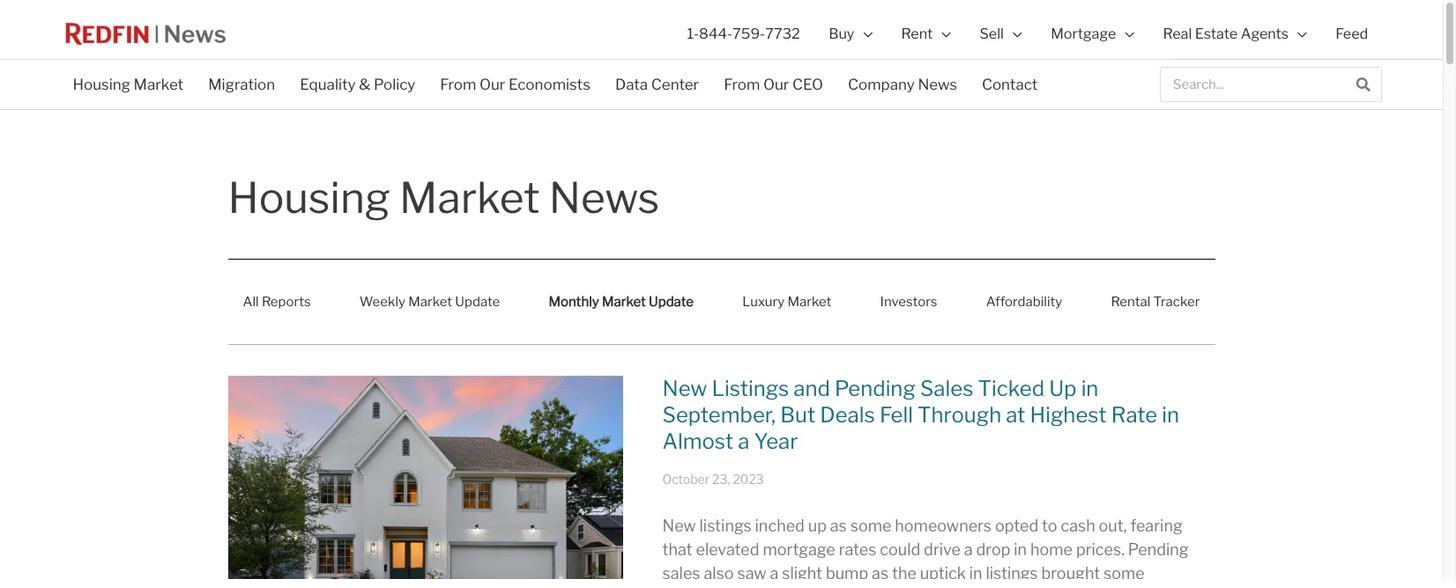 Task type: locate. For each thing, give the bounding box(es) containing it.
0 horizontal spatial update
[[455, 294, 500, 310]]

new inside new listings and pending sales ticked up in september, but deals fell through at highest rate in almost a year
[[662, 376, 707, 402]]

new for new listings inched up as some homeowners opted to cash out, fearing that elevated mortgage rates could drive a drop in home prices. pending sales also saw a slight bump as the uptick in listings brought so
[[662, 518, 696, 536]]

0 vertical spatial a
[[738, 429, 749, 455]]

in down drop
[[969, 565, 982, 580]]

housing market news
[[228, 173, 659, 224]]

2 horizontal spatial a
[[964, 541, 973, 560]]

pending up the fell
[[835, 376, 916, 402]]

mortgage
[[763, 541, 835, 560]]

update inside weekly market update link
[[455, 294, 500, 310]]

as right "up"
[[830, 518, 847, 536]]

a left year
[[738, 429, 749, 455]]

that
[[662, 541, 692, 560]]

from right 'policy'
[[440, 76, 476, 93]]

the
[[892, 565, 917, 580]]

a inside new listings and pending sales ticked up in september, but deals fell through at highest rate in almost a year
[[738, 429, 749, 455]]

a for drop
[[964, 541, 973, 560]]

2 update from the left
[[649, 294, 694, 310]]

prices.
[[1076, 541, 1125, 560]]

0 horizontal spatial pending
[[835, 376, 916, 402]]

2 from from the left
[[724, 76, 760, 93]]

in right the up
[[1081, 376, 1099, 402]]

housing for housing market
[[73, 76, 130, 93]]

1 our from the left
[[479, 76, 505, 93]]

inched
[[755, 518, 805, 536]]

sales
[[920, 376, 973, 402]]

out,
[[1099, 518, 1127, 536]]

drive
[[924, 541, 961, 560]]

1 vertical spatial a
[[964, 541, 973, 560]]

1 horizontal spatial housing
[[228, 173, 390, 224]]

also
[[704, 565, 734, 580]]

through
[[918, 403, 1001, 428]]

as left the
[[872, 565, 889, 580]]

rental tracker link
[[1096, 282, 1215, 323]]

in down opted
[[1014, 541, 1027, 560]]

market for monthly market update
[[602, 294, 646, 310]]

1 update from the left
[[455, 294, 500, 310]]

deals
[[820, 403, 875, 428]]

rental tracker
[[1111, 294, 1200, 310]]

1 horizontal spatial from
[[724, 76, 760, 93]]

1 vertical spatial as
[[872, 565, 889, 580]]

None search field
[[1160, 67, 1382, 102]]

from down 1-844-759-7732 link
[[724, 76, 760, 93]]

could
[[880, 541, 920, 560]]

update for weekly market update
[[455, 294, 500, 310]]

pending inside new listings and pending sales ticked up in september, but deals fell through at highest rate in almost a year
[[835, 376, 916, 402]]

drop
[[976, 541, 1010, 560]]

market for weekly market update
[[408, 294, 452, 310]]

new up that
[[662, 518, 696, 536]]

from for from our ceo
[[724, 76, 760, 93]]

1 horizontal spatial our
[[763, 76, 789, 93]]

0 horizontal spatial a
[[738, 429, 749, 455]]

from our economists link
[[428, 64, 603, 105]]

listings down drop
[[986, 565, 1038, 580]]

a
[[738, 429, 749, 455], [964, 541, 973, 560], [770, 565, 779, 580]]

2023
[[733, 472, 764, 487]]

2 our from the left
[[763, 76, 789, 93]]

in
[[1081, 376, 1099, 402], [1162, 403, 1179, 428], [1014, 541, 1027, 560], [969, 565, 982, 580]]

0 horizontal spatial news
[[549, 173, 659, 224]]

economists
[[509, 76, 590, 93]]

company
[[848, 76, 915, 93]]

company news
[[848, 76, 957, 93]]

monthly market update
[[549, 294, 694, 310]]

1 horizontal spatial update
[[649, 294, 694, 310]]

1 horizontal spatial news
[[918, 76, 957, 93]]

data center
[[615, 76, 699, 93]]

contact link
[[969, 64, 1050, 105]]

pending down fearing
[[1128, 541, 1189, 560]]

2 new from the top
[[662, 518, 696, 536]]

1 new from the top
[[662, 376, 707, 402]]

affordability
[[986, 294, 1062, 310]]

bump
[[826, 565, 868, 580]]

new up september,
[[662, 376, 707, 402]]

housing
[[73, 76, 130, 93], [228, 173, 390, 224]]

0 vertical spatial new
[[662, 376, 707, 402]]

2 vertical spatial a
[[770, 565, 779, 580]]

0 vertical spatial as
[[830, 518, 847, 536]]

0 horizontal spatial as
[[830, 518, 847, 536]]

0 vertical spatial news
[[918, 76, 957, 93]]

all reports link
[[228, 282, 326, 323]]

0 horizontal spatial housing
[[73, 76, 130, 93]]

0 horizontal spatial from
[[440, 76, 476, 93]]

1 vertical spatial housing
[[228, 173, 390, 224]]

sell
[[980, 25, 1004, 42]]

equality & policy link
[[287, 64, 428, 105]]

some
[[850, 518, 891, 536]]

data center link
[[603, 64, 711, 105]]

estate
[[1195, 25, 1238, 42]]

0 horizontal spatial our
[[479, 76, 505, 93]]

0 vertical spatial housing
[[73, 76, 130, 93]]

our left ceo
[[763, 76, 789, 93]]

listings up elevated
[[699, 518, 752, 536]]

company news link
[[835, 64, 969, 105]]

listings
[[699, 518, 752, 536], [986, 565, 1038, 580]]

investors
[[880, 294, 937, 310]]

1 horizontal spatial pending
[[1128, 541, 1189, 560]]

search image
[[1356, 77, 1370, 91]]

saw
[[737, 565, 766, 580]]

new
[[662, 376, 707, 402], [662, 518, 696, 536]]

a left drop
[[964, 541, 973, 560]]

as
[[830, 518, 847, 536], [872, 565, 889, 580]]

0 vertical spatial pending
[[835, 376, 916, 402]]

weekly
[[359, 294, 405, 310]]

agents
[[1241, 25, 1289, 42]]

our left the economists
[[479, 76, 505, 93]]

0 horizontal spatial listings
[[699, 518, 752, 536]]

0 vertical spatial listings
[[699, 518, 752, 536]]

pending
[[835, 376, 916, 402], [1128, 541, 1189, 560]]

center
[[651, 76, 699, 93]]

update
[[455, 294, 500, 310], [649, 294, 694, 310]]

1 vertical spatial news
[[549, 173, 659, 224]]

from our ceo link
[[711, 64, 835, 105]]

weekly market update
[[359, 294, 500, 310]]

a right saw
[[770, 565, 779, 580]]

update inside monthly market update link
[[649, 294, 694, 310]]

weekly market update link
[[344, 282, 515, 323]]

1 vertical spatial pending
[[1128, 541, 1189, 560]]

sales
[[662, 565, 700, 580]]

1 from from the left
[[440, 76, 476, 93]]

affordability link
[[971, 282, 1077, 323]]

from
[[440, 76, 476, 93], [724, 76, 760, 93]]

buy
[[829, 25, 854, 42]]

homeowners
[[895, 518, 992, 536]]

1 vertical spatial new
[[662, 518, 696, 536]]

news
[[918, 76, 957, 93], [549, 173, 659, 224]]

1 vertical spatial listings
[[986, 565, 1038, 580]]

brought
[[1041, 565, 1100, 580]]

market for luxury market
[[787, 294, 831, 310]]

highest
[[1030, 403, 1107, 428]]

listings
[[712, 376, 789, 402]]

rental
[[1111, 294, 1150, 310]]

data
[[615, 76, 648, 93]]

new inside new listings inched up as some homeowners opted to cash out, fearing that elevated mortgage rates could drive a drop in home prices. pending sales also saw a slight bump as the uptick in listings brought so
[[662, 518, 696, 536]]



Task type: describe. For each thing, give the bounding box(es) containing it.
1-
[[687, 25, 699, 42]]

redfin real estate news image
[[60, 16, 230, 52]]

ceo
[[792, 76, 823, 93]]

1 horizontal spatial a
[[770, 565, 779, 580]]

september,
[[662, 403, 776, 428]]

at
[[1006, 403, 1025, 428]]

new listings inched up as some homeowners opted to cash out, fearing that elevated mortgage rates could drive a drop in home prices. pending sales also saw a slight bump as the uptick in listings brought so
[[662, 518, 1189, 580]]

migration link
[[196, 64, 287, 105]]

up
[[808, 518, 827, 536]]

opted
[[995, 518, 1038, 536]]

buy link
[[814, 0, 887, 68]]

sell link
[[965, 0, 1036, 68]]

up
[[1049, 376, 1077, 402]]

rates
[[839, 541, 877, 560]]

equality & policy
[[300, 76, 415, 93]]

real
[[1163, 25, 1192, 42]]

but
[[780, 403, 815, 428]]

monthly
[[549, 294, 599, 310]]

1 horizontal spatial as
[[872, 565, 889, 580]]

slight
[[782, 565, 822, 580]]

luxury
[[742, 294, 785, 310]]

october 23, 2023
[[662, 472, 764, 487]]

cash
[[1061, 518, 1095, 536]]

news inside company news link
[[918, 76, 957, 93]]

new listings and pending sales ticked up in september, but deals fell through at highest rate in almost a year link
[[662, 376, 1179, 455]]

from for from our economists
[[440, 76, 476, 93]]

1-844-759-7732 link
[[673, 0, 814, 68]]

ticked
[[978, 376, 1044, 402]]

almost
[[662, 429, 733, 455]]

new for new listings and pending sales ticked up in september, but deals fell through at highest rate in almost a year
[[662, 376, 707, 402]]

pending inside new listings inched up as some homeowners opted to cash out, fearing that elevated mortgage rates could drive a drop in home prices. pending sales also saw a slight bump as the uptick in listings brought so
[[1128, 541, 1189, 560]]

reports
[[262, 294, 311, 310]]

equality
[[300, 76, 356, 93]]

Search... search field
[[1161, 68, 1346, 101]]

a for year
[[738, 429, 749, 455]]

1-844-759-7732
[[687, 25, 800, 42]]

our for economists
[[479, 76, 505, 93]]

7732
[[765, 25, 800, 42]]

rate
[[1111, 403, 1157, 428]]

market for housing market
[[134, 76, 183, 93]]

mortgage
[[1051, 25, 1116, 42]]

housing for housing market news
[[228, 173, 390, 224]]

feed link
[[1321, 0, 1382, 68]]

housing market
[[73, 76, 183, 93]]

tracker
[[1153, 294, 1200, 310]]

fell
[[880, 403, 913, 428]]

to
[[1042, 518, 1057, 536]]

feed
[[1336, 25, 1368, 42]]

policy
[[374, 76, 415, 93]]

uptick
[[920, 565, 966, 580]]

new listings and pending sales ticked up in september, but deals fell through at highest rate in almost a year
[[662, 376, 1179, 455]]

from our ceo
[[724, 76, 823, 93]]

rent link
[[887, 0, 965, 68]]

in right rate
[[1162, 403, 1179, 428]]

market for housing market news
[[399, 173, 540, 224]]

monthly market update link
[[534, 282, 709, 323]]

luxury market link
[[727, 282, 847, 323]]

all
[[243, 294, 259, 310]]

luxury market
[[742, 294, 831, 310]]

home
[[1030, 541, 1073, 560]]

from our economists
[[440, 76, 590, 93]]

844-
[[699, 25, 733, 42]]

elevated
[[696, 541, 759, 560]]

contact
[[982, 76, 1038, 93]]

&
[[359, 76, 371, 93]]

mortgage link
[[1036, 0, 1149, 68]]

real estate agents link
[[1149, 0, 1321, 68]]

update for monthly market update
[[649, 294, 694, 310]]

all reports
[[243, 294, 311, 310]]

housing market link
[[60, 64, 196, 105]]

year
[[754, 429, 798, 455]]

23,
[[712, 472, 730, 487]]

october
[[662, 472, 710, 487]]

759-
[[733, 25, 765, 42]]

migration
[[208, 76, 275, 93]]

and
[[793, 376, 830, 402]]

rent
[[901, 25, 933, 42]]

fearing
[[1130, 518, 1183, 536]]

our for ceo
[[763, 76, 789, 93]]

1 horizontal spatial listings
[[986, 565, 1038, 580]]



Task type: vqa. For each thing, say whether or not it's contained in the screenshot.
the From Our CEO
yes



